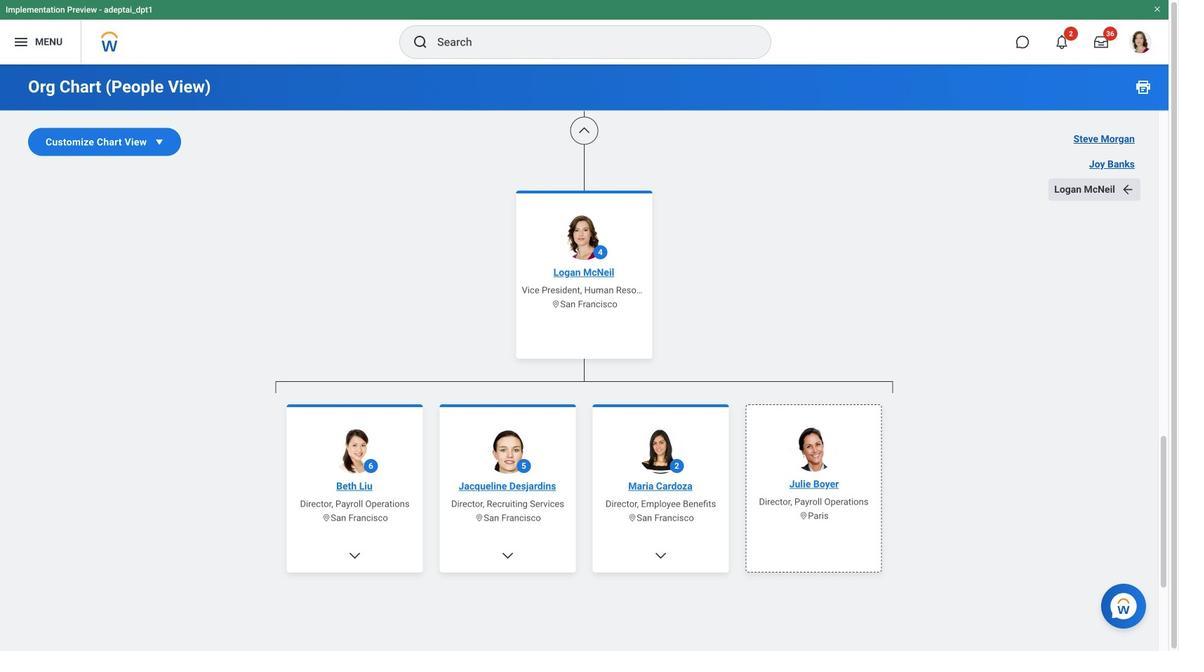Task type: vqa. For each thing, say whether or not it's contained in the screenshot.
'MENU' dropdown button
no



Task type: describe. For each thing, give the bounding box(es) containing it.
Search Workday  search field
[[437, 27, 742, 58]]

profile logan mcneil image
[[1129, 31, 1152, 56]]

logan mcneil, logan mcneil, 4 direct reports element
[[275, 394, 893, 652]]

chevron up image
[[577, 124, 591, 138]]

inbox large image
[[1094, 35, 1108, 49]]

arrow left image
[[1121, 183, 1135, 197]]

search image
[[412, 34, 429, 51]]

chevron down image
[[501, 550, 515, 564]]

1 vertical spatial location image
[[475, 514, 484, 523]]

2 horizontal spatial location image
[[799, 512, 808, 521]]

1 horizontal spatial location image
[[551, 300, 560, 309]]

close environment banner image
[[1153, 5, 1161, 13]]

1 horizontal spatial location image
[[628, 514, 637, 523]]



Task type: locate. For each thing, give the bounding box(es) containing it.
caret down image
[[152, 135, 166, 149]]

location image
[[799, 512, 808, 521], [322, 514, 331, 523], [628, 514, 637, 523]]

0 horizontal spatial location image
[[322, 514, 331, 523]]

notifications large image
[[1055, 35, 1069, 49]]

justify image
[[13, 34, 29, 51]]

print org chart image
[[1135, 79, 1152, 95]]

banner
[[0, 0, 1169, 65]]

location image
[[551, 300, 560, 309], [475, 514, 484, 523]]

main content
[[0, 0, 1169, 652]]

chevron down image
[[348, 550, 362, 564]]

0 vertical spatial location image
[[551, 300, 560, 309]]

0 horizontal spatial location image
[[475, 514, 484, 523]]



